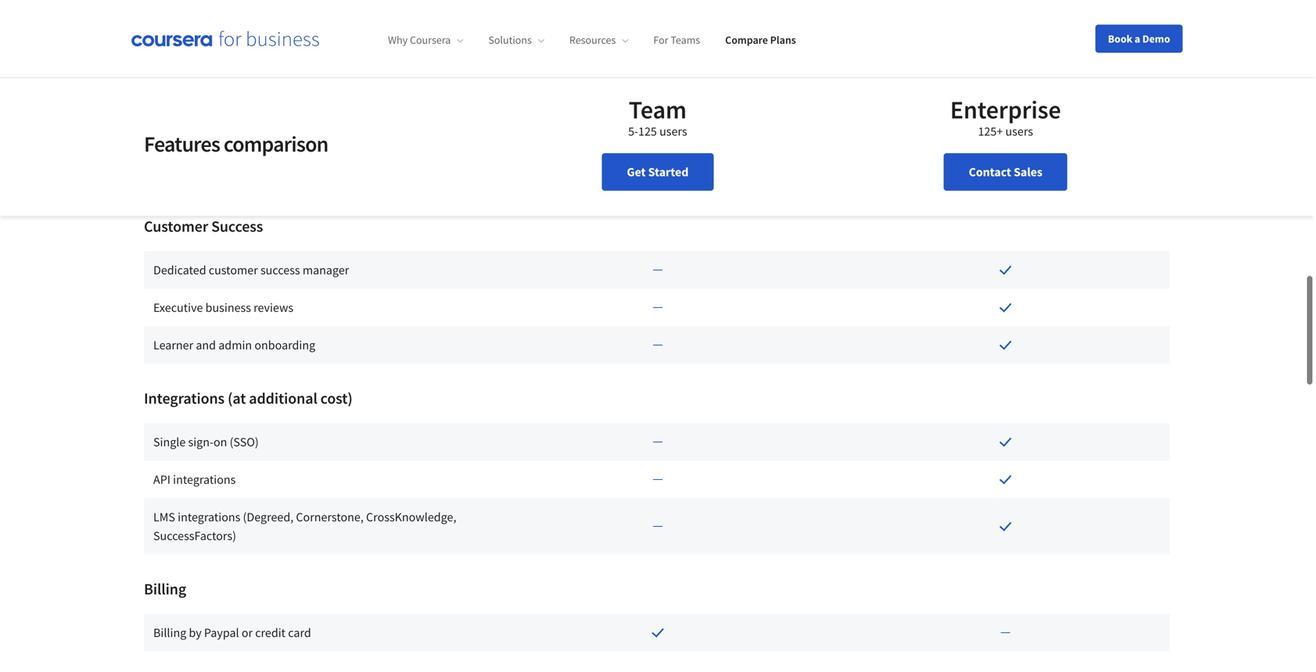 Task type: vqa. For each thing, say whether or not it's contained in the screenshot.
coursera 'image'
no



Task type: locate. For each thing, give the bounding box(es) containing it.
1 horizontal spatial or
[[242, 600, 253, 615]]

billing for billing
[[144, 554, 186, 573]]

compare
[[725, 33, 768, 47]]

teams
[[671, 33, 700, 47]]

billing up the 25
[[153, 637, 186, 653]]

integrations inside lms integrations (degreed, cornerstone, crossknowledge, successfactors)
[[178, 484, 240, 499]]

curated
[[241, 65, 280, 80]]

by for paypal
[[189, 600, 202, 615]]

get started link
[[602, 153, 714, 191]]

crossknowledge,
[[366, 484, 456, 499]]

success
[[260, 237, 300, 252]]

manager
[[303, 237, 349, 252]]

1 vertical spatial integrations
[[178, 484, 240, 499]]

125
[[638, 124, 657, 139]]

by inside 'billing by invoice (ach for u.s. customers only - invoicing for 25 or more licenses)'
[[189, 637, 202, 653]]

access to expert-curated content
[[153, 65, 323, 80]]

reviews
[[254, 274, 293, 290]]

1 horizontal spatial solutions
[[488, 33, 532, 47]]

billing left paypal
[[153, 600, 186, 615]]

or left credit
[[242, 600, 253, 615]]

resources
[[569, 33, 616, 47]]

users
[[659, 124, 687, 139], [1005, 124, 1033, 139]]

by
[[189, 600, 202, 615], [189, 637, 202, 653]]

for
[[272, 637, 287, 653], [153, 656, 168, 663]]

by up 'more'
[[189, 637, 202, 653]]

get
[[627, 164, 646, 180]]

lms
[[153, 484, 175, 499]]

executive business reviews
[[153, 274, 293, 290]]

lms integrations (degreed, cornerstone, crossknowledge, successfactors)
[[153, 484, 456, 518]]

1 horizontal spatial users
[[1005, 124, 1033, 139]]

1 vertical spatial and
[[196, 312, 216, 327]]

sign-
[[188, 409, 213, 424]]

billing for billing by invoice (ach for u.s. customers only - invoicing for 25 or more licenses)
[[153, 637, 186, 653]]

users right 125
[[659, 124, 687, 139]]

expert-
[[204, 65, 241, 80]]

by left paypal
[[189, 600, 202, 615]]

coursera for business image
[[131, 31, 319, 47]]

coursera
[[410, 33, 451, 47]]

users inside "enterprise 125+ users"
[[1005, 124, 1033, 139]]

team 5-125 users
[[628, 94, 687, 139]]

contact sales
[[969, 164, 1042, 180]]

team
[[629, 94, 687, 125]]

invoicing
[[401, 637, 449, 653]]

admin
[[218, 312, 252, 327]]

competency
[[206, 140, 270, 155]]

integrations
[[144, 363, 225, 383]]

and left admin
[[196, 312, 216, 327]]

on
[[213, 409, 227, 424]]

or
[[242, 600, 253, 615], [185, 656, 197, 663]]

0 vertical spatial for
[[272, 637, 287, 653]]

a
[[1135, 32, 1140, 46]]

0 vertical spatial and
[[183, 140, 203, 155]]

1 vertical spatial by
[[189, 637, 202, 653]]

mapping
[[273, 140, 320, 155]]

or right the 25
[[185, 656, 197, 663]]

2 users from the left
[[1005, 124, 1033, 139]]

credit
[[255, 600, 286, 615]]

and right 'skills' at left top
[[183, 140, 203, 155]]

integrations for api
[[173, 446, 236, 462]]

2 by from the top
[[189, 637, 202, 653]]

0 vertical spatial integrations
[[173, 446, 236, 462]]

1 by from the top
[[189, 600, 202, 615]]

billing
[[144, 554, 186, 573], [153, 600, 186, 615], [153, 637, 186, 653]]

started
[[648, 164, 689, 180]]

and
[[183, 140, 203, 155], [196, 312, 216, 327]]

0 vertical spatial by
[[189, 600, 202, 615]]

1 vertical spatial billing
[[153, 600, 186, 615]]

services
[[285, 19, 340, 38]]

2 vertical spatial billing
[[153, 637, 186, 653]]

get started
[[627, 164, 689, 180]]

0 horizontal spatial solutions
[[144, 19, 207, 38]]

api integrations
[[153, 446, 236, 462]]

skills
[[153, 140, 181, 155]]

1 horizontal spatial for
[[272, 637, 287, 653]]

0 horizontal spatial for
[[153, 656, 168, 663]]

integrations down single sign-on (sso)
[[173, 446, 236, 462]]

learner and admin onboarding
[[153, 312, 315, 327]]

0 horizontal spatial users
[[659, 124, 687, 139]]

why
[[388, 33, 408, 47]]

onboarding
[[254, 312, 315, 327]]

dedicated customer success manager
[[153, 237, 349, 252]]

more
[[199, 656, 227, 663]]

billing down 'successfactors)'
[[144, 554, 186, 573]]

for left u.s.
[[272, 637, 287, 653]]

additional
[[249, 363, 317, 383]]

0 horizontal spatial or
[[185, 656, 197, 663]]

why coursera
[[388, 33, 451, 47]]

cornerstone,
[[296, 484, 364, 499]]

integrations
[[173, 446, 236, 462], [178, 484, 240, 499]]

business
[[205, 274, 251, 290]]

1 users from the left
[[659, 124, 687, 139]]

1 vertical spatial or
[[185, 656, 197, 663]]

integrations up 'successfactors)'
[[178, 484, 240, 499]]

solutions
[[144, 19, 207, 38], [488, 33, 532, 47]]

billing inside 'billing by invoice (ach for u.s. customers only - invoicing for 25 or more licenses)'
[[153, 637, 186, 653]]

billing by invoice (ach for u.s. customers only - invoicing for 25 or more licenses)
[[153, 637, 449, 663]]

for left the 25
[[153, 656, 168, 663]]

(degreed,
[[243, 484, 293, 499]]

0 vertical spatial or
[[242, 600, 253, 615]]

solutions consulting services
[[144, 19, 340, 38]]

0 vertical spatial billing
[[144, 554, 186, 573]]

users right the 125+ on the right of page
[[1005, 124, 1033, 139]]

solutions link
[[488, 33, 544, 47]]

learner
[[153, 312, 193, 327]]



Task type: describe. For each thing, give the bounding box(es) containing it.
invoice
[[204, 637, 241, 653]]

(sso)
[[230, 409, 259, 424]]

25
[[170, 656, 183, 663]]

compare plans
[[725, 33, 796, 47]]

only
[[370, 637, 392, 653]]

features comparison
[[144, 130, 328, 158]]

cost)
[[320, 363, 353, 383]]

to
[[190, 65, 201, 80]]

by for invoice
[[189, 637, 202, 653]]

sales
[[1014, 164, 1042, 180]]

enterprise
[[950, 94, 1061, 125]]

for
[[653, 33, 668, 47]]

5-
[[628, 124, 638, 139]]

125+
[[978, 124, 1003, 139]]

consulting
[[210, 19, 282, 38]]

resources link
[[569, 33, 628, 47]]

(ach
[[244, 637, 270, 653]]

comparison
[[224, 130, 328, 158]]

compare plans link
[[725, 33, 796, 47]]

for teams
[[653, 33, 700, 47]]

card
[[288, 600, 311, 615]]

skills and competency mapping
[[153, 140, 320, 155]]

or inside 'billing by invoice (ach for u.s. customers only - invoicing for 25 or more licenses)'
[[185, 656, 197, 663]]

single sign-on (sso)
[[153, 409, 259, 424]]

customer
[[209, 237, 258, 252]]

paypal
[[204, 600, 239, 615]]

integrations (at additional cost)
[[144, 363, 353, 383]]

features
[[144, 130, 220, 158]]

demo
[[1142, 32, 1170, 46]]

enterprise 125+ users
[[950, 94, 1061, 139]]

book
[[1108, 32, 1132, 46]]

solutions for "solutions" link
[[488, 33, 532, 47]]

content
[[283, 65, 323, 80]]

and for admin
[[196, 312, 216, 327]]

single
[[153, 409, 186, 424]]

users inside team 5-125 users
[[659, 124, 687, 139]]

book a demo
[[1108, 32, 1170, 46]]

billing for billing by paypal or credit card
[[153, 600, 186, 615]]

successfactors)
[[153, 503, 236, 518]]

billing by paypal or credit card
[[153, 600, 311, 615]]

dedicated
[[153, 237, 206, 252]]

why coursera link
[[388, 33, 463, 47]]

customers
[[313, 637, 367, 653]]

(at
[[228, 363, 246, 383]]

api
[[153, 446, 170, 462]]

solutions for solutions consulting services
[[144, 19, 207, 38]]

licenses)
[[229, 656, 274, 663]]

u.s.
[[289, 637, 310, 653]]

executive
[[153, 274, 203, 290]]

book a demo button
[[1095, 25, 1183, 53]]

1 vertical spatial for
[[153, 656, 168, 663]]

access
[[153, 65, 188, 80]]

and for competency
[[183, 140, 203, 155]]

contact sales link
[[944, 153, 1067, 191]]

plans
[[770, 33, 796, 47]]

for teams link
[[653, 33, 700, 47]]

integrations for lms
[[178, 484, 240, 499]]

contact
[[969, 164, 1011, 180]]

-
[[395, 637, 399, 653]]



